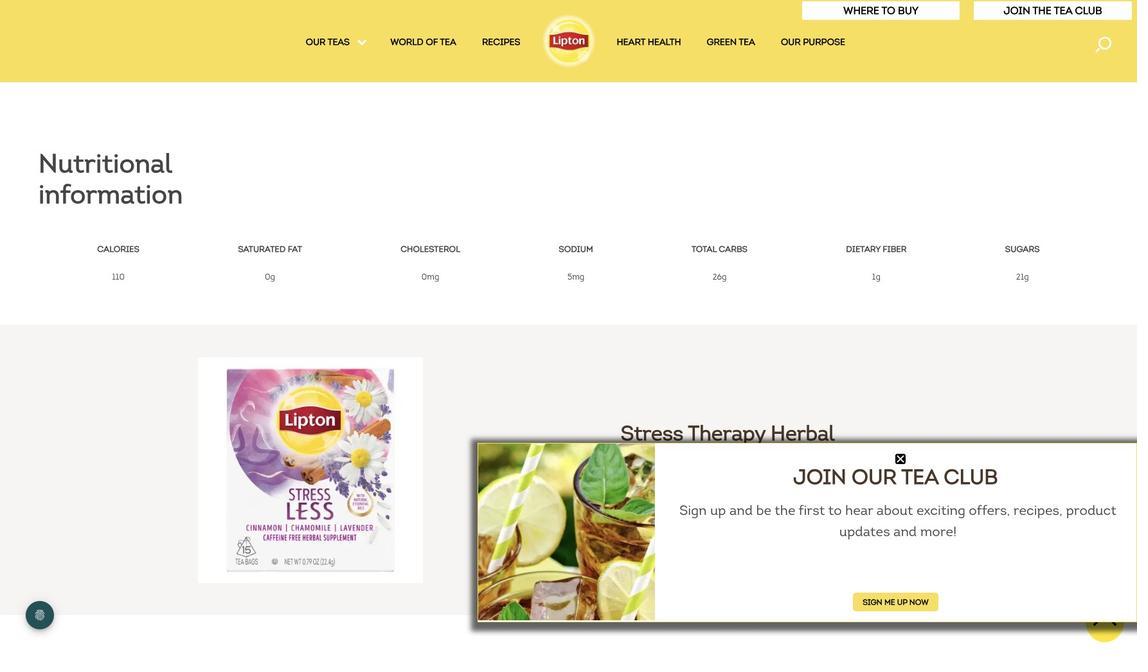 Task type: locate. For each thing, give the bounding box(es) containing it.
now
[[671, 487, 693, 498]]

1 horizontal spatial tea
[[902, 464, 938, 490]]

each.
[[541, 21, 575, 37]]

club
[[1075, 4, 1102, 17]]

open privacy settings image
[[26, 601, 54, 629]]

of
[[426, 37, 438, 48]]

and left be
[[730, 502, 753, 519]]

1 horizontal spatial tea
[[769, 443, 801, 469]]

stress therapy herbal supplement 15 tea bags link
[[621, 420, 854, 469]]

our purpose link
[[781, 37, 845, 52]]

recipes
[[482, 37, 520, 48]]

tea right 'the'
[[1054, 4, 1072, 17]]

join the tea club
[[1004, 4, 1102, 17]]

2 horizontal spatial and
[[894, 523, 917, 540]]

tea inside button
[[1054, 4, 1072, 17]]

dietary fiber
[[846, 244, 907, 255]]

now
[[909, 597, 929, 607]]

supplement
[[621, 443, 738, 469]]

heart
[[617, 37, 645, 48]]

tea right of
[[440, 37, 456, 48]]

fat
[[288, 244, 302, 255]]

total carbs
[[692, 244, 748, 255]]

to
[[828, 502, 842, 519]]

in
[[853, 1, 864, 18]]

navigation
[[0, 36, 1137, 52]]

two down ice
[[798, 21, 822, 37]]

updates
[[839, 523, 890, 540]]

0 vertical spatial our
[[781, 37, 801, 48]]

take two highball glasses and place six ice cubes in each. divide the cooled tea between the two glasses.
[[541, 1, 868, 57]]

our up hear
[[852, 464, 897, 490]]

nutritional
[[39, 148, 172, 179]]

110
[[112, 272, 125, 282]]

1 vertical spatial two
[[798, 21, 822, 37]]

up
[[897, 597, 907, 607]]

be
[[756, 502, 771, 519]]

world
[[390, 37, 423, 48]]

1 vertical spatial tea
[[902, 464, 938, 490]]

tea right green
[[739, 37, 755, 48]]

1 horizontal spatial and
[[730, 502, 753, 519]]

two up divide
[[572, 1, 596, 18]]

sugars
[[1005, 244, 1040, 255]]

world of tea
[[390, 37, 456, 48]]

0g
[[265, 272, 275, 282]]

2 vertical spatial tea
[[769, 443, 801, 469]]

where to buy button
[[801, 1, 961, 21]]

0 vertical spatial and
[[704, 1, 727, 18]]

world of tea link
[[390, 37, 456, 52]]

place
[[731, 1, 766, 18]]

shop now button
[[634, 480, 705, 505]]

tea
[[440, 37, 456, 48], [902, 464, 938, 490]]

0 horizontal spatial two
[[572, 1, 596, 18]]

0 horizontal spatial tea
[[440, 37, 456, 48]]

the down six
[[774, 21, 795, 37]]

glasses.
[[541, 40, 591, 57]]

herbal
[[771, 420, 834, 446]]

1 vertical spatial and
[[730, 502, 753, 519]]

up
[[710, 502, 726, 519]]

cholesterol
[[401, 244, 460, 255]]

product
[[1066, 502, 1117, 519]]

bags
[[807, 443, 854, 469]]

and up tea
[[704, 1, 727, 18]]

carbs
[[719, 244, 748, 255]]

1 vertical spatial our
[[852, 464, 897, 490]]

green tea
[[707, 37, 755, 48]]

sign
[[679, 502, 707, 519]]

cubes
[[812, 1, 849, 18]]

sign up and be the first to hear about exciting offers, recipes, product updates and more!
[[679, 502, 1117, 540]]

the down highball
[[620, 21, 642, 37]]

tea right 15
[[769, 443, 801, 469]]

tea up exciting
[[902, 464, 938, 490]]

two
[[572, 1, 596, 18], [798, 21, 822, 37]]

join
[[1004, 4, 1030, 17]]

1 horizontal spatial two
[[798, 21, 822, 37]]

1 vertical spatial tea
[[739, 37, 755, 48]]

0 horizontal spatial and
[[704, 1, 727, 18]]

our down ice
[[781, 37, 801, 48]]

stress
[[621, 420, 683, 446]]

ice
[[790, 1, 808, 18]]

0 vertical spatial tea
[[1054, 4, 1072, 17]]

and inside take two highball glasses and place six ice cubes in each. divide the cooled tea between the two glasses.
[[704, 1, 727, 18]]

0 vertical spatial two
[[572, 1, 596, 18]]

tea inside "link"
[[440, 37, 456, 48]]

green
[[707, 37, 737, 48]]

buy
[[898, 4, 919, 17]]

about
[[877, 502, 913, 519]]

0 horizontal spatial our
[[781, 37, 801, 48]]

product image image
[[198, 358, 423, 583]]

our inside navigation
[[781, 37, 801, 48]]

tea for our
[[902, 464, 938, 490]]

six
[[769, 1, 786, 18]]

the right be
[[775, 502, 795, 519]]

cooled
[[645, 21, 689, 37]]

our
[[781, 37, 801, 48], [852, 464, 897, 490]]

and down about
[[894, 523, 917, 540]]

lipton site logo image
[[540, 12, 598, 69]]

0 horizontal spatial tea
[[739, 37, 755, 48]]

sign
[[863, 597, 882, 607]]

where to buy link
[[843, 4, 919, 17]]

to
[[882, 4, 895, 17]]

hear
[[845, 502, 873, 519]]

saturated
[[238, 244, 286, 255]]

0 vertical spatial tea
[[440, 37, 456, 48]]

tea
[[1054, 4, 1072, 17], [739, 37, 755, 48], [769, 443, 801, 469]]

15
[[744, 443, 764, 469]]

1 horizontal spatial our
[[852, 464, 897, 490]]

club
[[944, 464, 998, 490]]

2 horizontal spatial tea
[[1054, 4, 1072, 17]]

the
[[620, 21, 642, 37], [774, 21, 795, 37], [775, 502, 795, 519]]



Task type: describe. For each thing, give the bounding box(es) containing it.
join
[[793, 464, 846, 490]]

5mg
[[567, 272, 585, 282]]

health
[[648, 37, 681, 48]]

21g
[[1016, 272, 1029, 282]]

exciting
[[917, 502, 966, 519]]

dietary
[[846, 244, 881, 255]]

information
[[39, 179, 183, 210]]

the
[[1033, 4, 1052, 17]]

divide
[[578, 21, 617, 37]]

recipes,
[[1014, 502, 1063, 519]]

join our tea club
[[793, 464, 998, 490]]

recipes link
[[482, 37, 520, 52]]

join the tea club button
[[973, 1, 1133, 21]]

our
[[306, 37, 326, 48]]

therapy
[[688, 420, 766, 446]]

nutritional information
[[39, 148, 183, 210]]

tea
[[692, 21, 713, 37]]

shop now link
[[621, 467, 717, 518]]

0mg
[[421, 272, 439, 282]]

heart health
[[617, 37, 681, 48]]

me
[[884, 597, 895, 607]]

fiber
[[883, 244, 907, 255]]

our teas link
[[306, 37, 365, 52]]

sign me up now link
[[853, 593, 938, 611]]

our purpose
[[781, 37, 845, 48]]

shop now
[[645, 487, 693, 498]]

26g
[[713, 272, 727, 282]]

tea for of
[[440, 37, 456, 48]]

sodium
[[559, 244, 593, 255]]

highball
[[600, 1, 649, 18]]

shop
[[645, 487, 669, 498]]

the inside sign up and be the first to hear about exciting offers, recipes, product updates and more!
[[775, 502, 795, 519]]

purpose
[[803, 37, 845, 48]]

2 vertical spatial and
[[894, 523, 917, 540]]

signup image
[[478, 444, 655, 620]]

calories
[[97, 244, 139, 255]]

heart health link
[[617, 37, 681, 52]]

tea inside stress therapy herbal supplement 15 tea bags
[[769, 443, 801, 469]]

first
[[799, 502, 825, 519]]

total
[[692, 244, 717, 255]]

take
[[541, 1, 569, 18]]

between
[[716, 21, 770, 37]]

saturated fat
[[238, 244, 302, 255]]

glasses
[[653, 1, 700, 18]]

1g
[[872, 272, 881, 282]]

offers,
[[969, 502, 1010, 519]]

026e8 image
[[896, 454, 906, 464]]

tea inside navigation
[[739, 37, 755, 48]]

join the tea club link
[[1004, 4, 1102, 17]]

green tea link
[[707, 37, 755, 52]]

more!
[[920, 523, 957, 540]]

where to buy
[[843, 4, 919, 17]]

navigation containing our teas
[[0, 36, 1137, 52]]

where
[[843, 4, 879, 17]]

sign me up now
[[863, 597, 929, 607]]

stress therapy herbal supplement 15 tea bags
[[621, 420, 854, 469]]

teas
[[328, 37, 350, 48]]

our teas
[[306, 37, 352, 48]]



Task type: vqa. For each thing, say whether or not it's contained in the screenshot.
and to the left
yes



